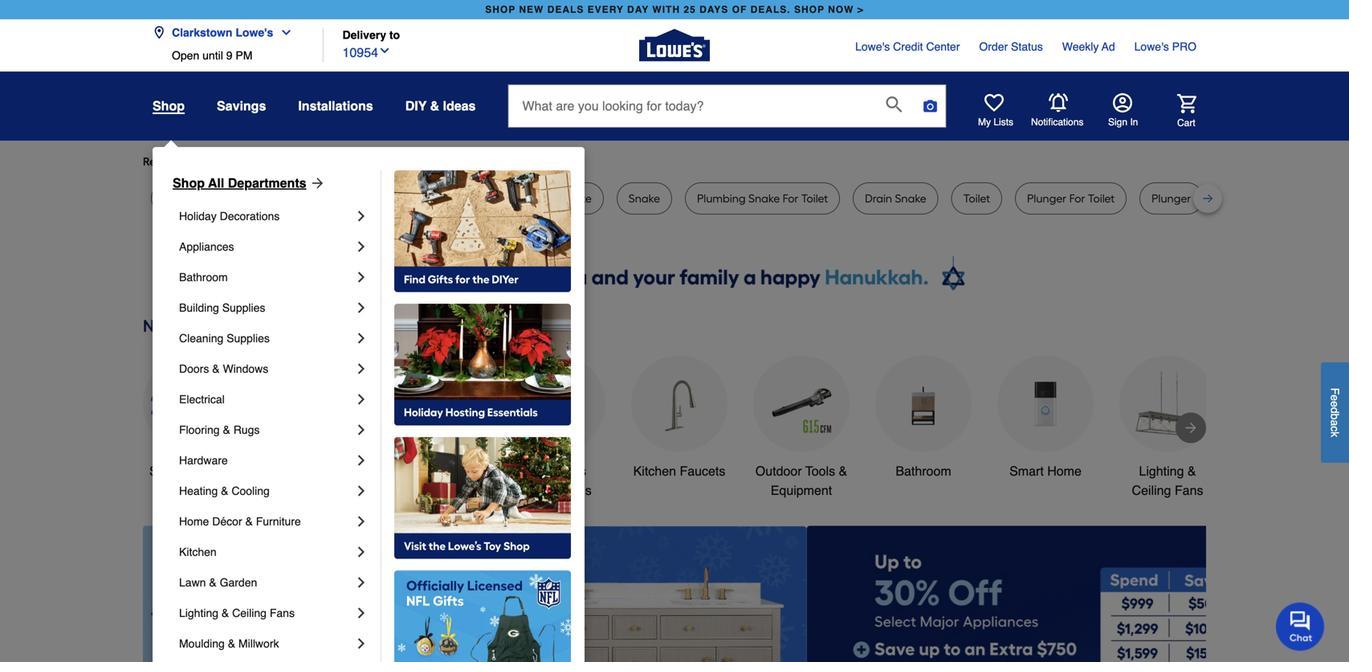 Task type: vqa. For each thing, say whether or not it's contained in the screenshot.
'toilet' for toilet auger
yes



Task type: locate. For each thing, give the bounding box(es) containing it.
chevron right image for electrical
[[354, 391, 370, 407]]

chevron right image for flooring & rugs
[[354, 422, 370, 438]]

& for lighting & ceiling fans link
[[222, 607, 229, 620]]

lowe's up pm in the left top of the page
[[236, 26, 273, 39]]

1 horizontal spatial fans
[[1176, 483, 1204, 498]]

now
[[829, 4, 855, 15]]

& for the flooring & rugs link
[[223, 423, 230, 436]]

flooring
[[179, 423, 220, 436]]

arrow right image
[[307, 175, 326, 191]]

day
[[628, 4, 649, 15]]

shop up heating
[[149, 464, 179, 478]]

lowe's inside lowe's pro link
[[1135, 40, 1170, 53]]

order status link
[[980, 39, 1044, 55]]

my lists link
[[979, 93, 1014, 129]]

decorations inside holiday decorations link
[[220, 210, 280, 223]]

chevron right image for heating & cooling
[[354, 483, 370, 499]]

1 tools from the left
[[421, 464, 451, 478]]

2 horizontal spatial lowe's
[[1135, 40, 1170, 53]]

decorations down "shop all departments" link
[[220, 210, 280, 223]]

lighting
[[1140, 464, 1185, 478], [179, 607, 219, 620]]

& down the deals
[[221, 485, 229, 497]]

shop down open
[[153, 98, 185, 113]]

recommended searches for you heading
[[143, 153, 1207, 170]]

2 toilet from the left
[[497, 192, 524, 205]]

all down recommended searches for you
[[208, 176, 224, 190]]

electrical
[[179, 393, 225, 406]]

1 horizontal spatial all
[[208, 176, 224, 190]]

new deals every day during 25 days of deals image
[[143, 313, 1207, 340]]

weekly ad link
[[1063, 39, 1116, 55]]

kitchen faucets button
[[632, 356, 728, 481]]

tools inside outdoor tools & equipment
[[806, 464, 836, 478]]

kitchen link
[[179, 537, 354, 567]]

my lists
[[979, 117, 1014, 128]]

chevron right image for home décor & furniture
[[354, 513, 370, 530]]

fans down lawn & garden link
[[270, 607, 295, 620]]

1 horizontal spatial kitchen
[[634, 464, 677, 478]]

0 horizontal spatial auger
[[193, 192, 224, 205]]

& for heating & cooling link
[[221, 485, 229, 497]]

kitchen faucets
[[634, 464, 726, 478]]

installations
[[298, 98, 373, 113]]

for for plumbing snake for toilet
[[783, 192, 799, 205]]

supplies inside cleaning supplies link
[[227, 332, 270, 345]]

e up b
[[1329, 401, 1342, 407]]

1 chevron right image from the top
[[354, 239, 370, 255]]

0 horizontal spatial decorations
[[220, 210, 280, 223]]

plumbing down more suggestions for you link
[[411, 192, 460, 205]]

1 vertical spatial shop
[[149, 464, 179, 478]]

1 shop from the left
[[486, 4, 516, 15]]

0 horizontal spatial tools
[[421, 464, 451, 478]]

& right diy
[[430, 98, 440, 113]]

1 horizontal spatial ceiling
[[1133, 483, 1172, 498]]

& inside the lighting & ceiling fans
[[1188, 464, 1197, 478]]

shop all departments
[[173, 176, 307, 190]]

supplies up 'windows'
[[227, 332, 270, 345]]

lighting up moulding at the left bottom of the page
[[179, 607, 219, 620]]

lowe's left pro
[[1135, 40, 1170, 53]]

lowe's credit center link
[[856, 39, 961, 55]]

1 vertical spatial supplies
[[227, 332, 270, 345]]

chevron right image for lighting & ceiling fans
[[354, 605, 370, 621]]

lowe's
[[236, 26, 273, 39], [856, 40, 891, 53], [1135, 40, 1170, 53]]

fans down arrow right icon
[[1176, 483, 1204, 498]]

auger
[[193, 192, 224, 205], [527, 192, 558, 205]]

home down heating
[[179, 515, 209, 528]]

moulding & millwork link
[[179, 628, 354, 659]]

supplies inside the "building supplies" link
[[222, 301, 265, 314]]

0 vertical spatial shop
[[153, 98, 185, 113]]

shop
[[153, 98, 185, 113], [149, 464, 179, 478]]

lawn & garden link
[[179, 567, 354, 598]]

chevron right image for kitchen
[[354, 544, 370, 560]]

2 auger from the left
[[527, 192, 558, 205]]

furniture
[[256, 515, 301, 528]]

1 horizontal spatial decorations
[[523, 483, 592, 498]]

0 vertical spatial home
[[1048, 464, 1082, 478]]

& for moulding & millwork link
[[228, 637, 235, 650]]

lawn
[[179, 576, 206, 589]]

4 toilet from the left
[[964, 192, 991, 205]]

decorations for christmas
[[523, 483, 592, 498]]

4 chevron right image from the top
[[354, 391, 370, 407]]

0 vertical spatial decorations
[[220, 210, 280, 223]]

& for lawn & garden link
[[209, 576, 217, 589]]

supplies up cleaning supplies
[[222, 301, 265, 314]]

every
[[588, 4, 624, 15]]

0 horizontal spatial kitchen
[[179, 546, 217, 558]]

1 vertical spatial fans
[[270, 607, 295, 620]]

0 vertical spatial fans
[[1176, 483, 1204, 498]]

7 chevron right image from the top
[[354, 483, 370, 499]]

supplies for cleaning supplies
[[227, 332, 270, 345]]

1 horizontal spatial plunger
[[1152, 192, 1192, 205]]

shop new deals every day with 25 days of deals. shop now > link
[[482, 0, 868, 19]]

home right smart
[[1048, 464, 1082, 478]]

toilet for toilet
[[964, 192, 991, 205]]

decorations inside christmas decorations button
[[523, 483, 592, 498]]

0 horizontal spatial plumbing
[[411, 192, 460, 205]]

up to 30 percent off select major appliances. plus, save up to an extra $750 on major appliances. image
[[675, 526, 1350, 662]]

1 horizontal spatial lighting
[[1140, 464, 1185, 478]]

1 horizontal spatial auger
[[527, 192, 558, 205]]

kitchen
[[634, 464, 677, 478], [179, 546, 217, 558]]

auger for toilet auger snake
[[527, 192, 558, 205]]

deals
[[548, 4, 584, 15]]

you up snake for plumbing on the left
[[432, 155, 451, 168]]

1 horizontal spatial bathroom
[[896, 464, 952, 478]]

garden
[[220, 576, 257, 589]]

lowe's inside clarkstown lowe's button
[[236, 26, 273, 39]]

cleaning supplies link
[[179, 323, 354, 354]]

1 vertical spatial decorations
[[523, 483, 592, 498]]

chevron right image
[[354, 239, 370, 255], [354, 269, 370, 285], [354, 300, 370, 316], [354, 391, 370, 407], [354, 422, 370, 438], [354, 452, 370, 468], [354, 483, 370, 499], [354, 636, 370, 652]]

& for diy & ideas button
[[430, 98, 440, 113]]

0 horizontal spatial shop
[[486, 4, 516, 15]]

1 vertical spatial bathroom
[[896, 464, 952, 478]]

2 chevron right image from the top
[[354, 269, 370, 285]]

1 horizontal spatial plumbing
[[697, 192, 746, 205]]

& left rugs
[[223, 423, 230, 436]]

0 horizontal spatial lowe's
[[236, 26, 273, 39]]

bathroom button
[[876, 356, 972, 481]]

5 chevron right image from the top
[[354, 422, 370, 438]]

1 horizontal spatial you
[[432, 155, 451, 168]]

lighting & ceiling fans down arrow right icon
[[1133, 464, 1204, 498]]

lowe's home improvement cart image
[[1178, 94, 1197, 113]]

status
[[1012, 40, 1044, 53]]

6 chevron right image from the top
[[354, 452, 370, 468]]

lowe's inside lowe's credit center link
[[856, 40, 891, 53]]

& down arrow right icon
[[1188, 464, 1197, 478]]

2 you from the left
[[432, 155, 451, 168]]

e up d
[[1329, 395, 1342, 401]]

building
[[179, 301, 219, 314]]

shop
[[173, 176, 205, 190]]

installations button
[[298, 92, 373, 121]]

1 vertical spatial kitchen
[[179, 546, 217, 558]]

decorations
[[220, 210, 280, 223], [523, 483, 592, 498]]

k
[[1329, 432, 1342, 437]]

1 vertical spatial all
[[183, 464, 197, 478]]

0 vertical spatial lighting
[[1140, 464, 1185, 478]]

kitchen inside button
[[634, 464, 677, 478]]

1 vertical spatial lighting & ceiling fans
[[179, 607, 295, 620]]

0 horizontal spatial home
[[179, 515, 209, 528]]

my
[[979, 117, 992, 128]]

0 horizontal spatial plunger
[[1028, 192, 1067, 205]]

chevron right image for bathroom
[[354, 269, 370, 285]]

0 horizontal spatial all
[[183, 464, 197, 478]]

1 horizontal spatial shop
[[795, 4, 825, 15]]

all inside button
[[183, 464, 197, 478]]

0 horizontal spatial you
[[289, 155, 308, 168]]

None search field
[[508, 84, 947, 143]]

& for doors & windows link
[[212, 362, 220, 375]]

moulding
[[179, 637, 225, 650]]

all
[[208, 176, 224, 190], [183, 464, 197, 478]]

up to 40 percent off select vanities. plus get free local delivery on select vanities. image
[[0, 526, 675, 662]]

christmas decorations button
[[509, 356, 606, 500]]

chevron right image for doors & windows
[[354, 361, 370, 377]]

0 horizontal spatial ceiling
[[232, 607, 267, 620]]

christmas decorations
[[523, 464, 592, 498]]

0 vertical spatial supplies
[[222, 301, 265, 314]]

tools inside button
[[421, 464, 451, 478]]

ad
[[1102, 40, 1116, 53]]

shop left now
[[795, 4, 825, 15]]

0 vertical spatial all
[[208, 176, 224, 190]]

10954
[[343, 45, 378, 60]]

hardware
[[179, 454, 228, 467]]

plunger down notifications
[[1028, 192, 1067, 205]]

camera image
[[923, 98, 939, 114]]

9
[[226, 49, 233, 62]]

& up moulding & millwork
[[222, 607, 229, 620]]

& right doors
[[212, 362, 220, 375]]

chevron right image
[[451, 155, 464, 168], [354, 208, 370, 224], [354, 330, 370, 346], [354, 361, 370, 377], [354, 513, 370, 530], [354, 544, 370, 560], [354, 575, 370, 591], [354, 605, 370, 621]]

chevron right image for appliances
[[354, 239, 370, 255]]

ceiling inside the lighting & ceiling fans
[[1133, 483, 1172, 498]]

0 horizontal spatial bathroom
[[179, 271, 228, 284]]

you up arrow right image
[[289, 155, 308, 168]]

millwork
[[239, 637, 279, 650]]

& left millwork
[[228, 637, 235, 650]]

1 horizontal spatial lighting & ceiling fans
[[1133, 464, 1204, 498]]

shop button
[[153, 98, 185, 114]]

cleaning
[[179, 332, 224, 345]]

departments
[[228, 176, 307, 190]]

doors & windows
[[179, 362, 269, 375]]

you inside more suggestions for you link
[[432, 155, 451, 168]]

chevron right image for holiday decorations
[[354, 208, 370, 224]]

2 plunger from the left
[[1152, 192, 1192, 205]]

snake for plumbing
[[359, 192, 460, 205]]

0 vertical spatial ceiling
[[1133, 483, 1172, 498]]

& right outdoor
[[839, 464, 848, 478]]

rugs
[[234, 423, 260, 436]]

1 horizontal spatial tools
[[806, 464, 836, 478]]

0 horizontal spatial lighting
[[179, 607, 219, 620]]

plunger down cart
[[1152, 192, 1192, 205]]

building supplies link
[[179, 292, 354, 323]]

0 vertical spatial bathroom
[[179, 271, 228, 284]]

f
[[1329, 388, 1342, 395]]

toilet
[[163, 192, 190, 205], [497, 192, 524, 205], [802, 192, 829, 205], [964, 192, 991, 205], [1089, 192, 1115, 205]]

2 tools from the left
[[806, 464, 836, 478]]

shop inside button
[[149, 464, 179, 478]]

plumbing
[[411, 192, 460, 205], [697, 192, 746, 205]]

1 toilet from the left
[[163, 192, 190, 205]]

deals
[[200, 464, 233, 478]]

& right décor
[[245, 515, 253, 528]]

0 vertical spatial lighting & ceiling fans
[[1133, 464, 1204, 498]]

visit the lowe's toy shop. image
[[395, 437, 571, 559]]

you for more suggestions for you
[[432, 155, 451, 168]]

lighting & ceiling fans
[[1133, 464, 1204, 498], [179, 607, 295, 620]]

plumbing down recommended searches for you heading
[[697, 192, 746, 205]]

lowe's home improvement logo image
[[640, 10, 710, 81]]

1 you from the left
[[289, 155, 308, 168]]

weekly ad
[[1063, 40, 1116, 53]]

kitchen up lawn
[[179, 546, 217, 558]]

0 vertical spatial kitchen
[[634, 464, 677, 478]]

snake
[[359, 192, 390, 205], [561, 192, 592, 205], [629, 192, 660, 205], [749, 192, 780, 205], [896, 192, 927, 205]]

kitchen left faucets
[[634, 464, 677, 478]]

doors & windows link
[[179, 354, 354, 384]]

ceiling
[[1133, 483, 1172, 498], [232, 607, 267, 620]]

1 auger from the left
[[193, 192, 224, 205]]

until
[[203, 49, 223, 62]]

sign in button
[[1109, 93, 1139, 129]]

lowe's left credit
[[856, 40, 891, 53]]

shop for shop
[[153, 98, 185, 113]]

lighting & ceiling fans down garden
[[179, 607, 295, 620]]

1 vertical spatial ceiling
[[232, 607, 267, 620]]

decorations down christmas
[[523, 483, 592, 498]]

1 horizontal spatial lowe's
[[856, 40, 891, 53]]

tools
[[421, 464, 451, 478], [806, 464, 836, 478]]

heating
[[179, 485, 218, 497]]

& right lawn
[[209, 576, 217, 589]]

8 chevron right image from the top
[[354, 636, 370, 652]]

1 horizontal spatial home
[[1048, 464, 1082, 478]]

shop these last-minute gifts. $99 or less. quantities are limited and won't last. image
[[143, 526, 403, 662]]

Search Query text field
[[509, 85, 874, 127]]

lowe's wishes you and your family a happy hanukkah. image
[[143, 256, 1207, 296]]

all up heating
[[183, 464, 197, 478]]

sign in
[[1109, 117, 1139, 128]]

1 plunger from the left
[[1028, 192, 1067, 205]]

shop left new
[[486, 4, 516, 15]]

lighting down arrow right icon
[[1140, 464, 1185, 478]]

0 horizontal spatial lighting & ceiling fans
[[179, 607, 295, 620]]

appliances
[[179, 240, 234, 253]]

0 horizontal spatial fans
[[270, 607, 295, 620]]

home
[[1048, 464, 1082, 478], [179, 515, 209, 528]]

fans
[[1176, 483, 1204, 498], [270, 607, 295, 620]]

3 chevron right image from the top
[[354, 300, 370, 316]]



Task type: describe. For each thing, give the bounding box(es) containing it.
plumbing snake for toilet
[[697, 192, 829, 205]]

more suggestions for you link
[[321, 153, 464, 170]]

lowe's home improvement notification center image
[[1049, 93, 1069, 113]]

in
[[1131, 117, 1139, 128]]

tools button
[[387, 356, 484, 481]]

plunger for plunger for toilet
[[1028, 192, 1067, 205]]

smart
[[1010, 464, 1044, 478]]

pro
[[1173, 40, 1197, 53]]

hardware link
[[179, 445, 354, 476]]

you for recommended searches for you
[[289, 155, 308, 168]]

shop all deals
[[149, 464, 233, 478]]

equipment
[[771, 483, 833, 498]]

lighting & ceiling fans link
[[179, 598, 354, 628]]

chevron down image
[[378, 44, 391, 57]]

shop all departments link
[[173, 174, 326, 193]]

outdoor tools & equipment
[[756, 464, 848, 498]]

1 vertical spatial lighting
[[179, 607, 219, 620]]

5 toilet from the left
[[1089, 192, 1115, 205]]

diy & ideas button
[[406, 92, 476, 121]]

credit
[[894, 40, 924, 53]]

f e e d b a c k button
[[1322, 362, 1350, 463]]

flooring & rugs
[[179, 423, 260, 436]]

5 snake from the left
[[896, 192, 927, 205]]

lighting & ceiling fans inside lighting & ceiling fans link
[[179, 607, 295, 620]]

home inside button
[[1048, 464, 1082, 478]]

f e e d b a c k
[[1329, 388, 1342, 437]]

drain snake
[[866, 192, 927, 205]]

chevron right image inside more suggestions for you link
[[451, 155, 464, 168]]

cleaning supplies
[[179, 332, 270, 345]]

all for shop
[[208, 176, 224, 190]]

c
[[1329, 426, 1342, 432]]

>
[[858, 4, 864, 15]]

d
[[1329, 407, 1342, 413]]

doors
[[179, 362, 209, 375]]

chevron down image
[[273, 26, 293, 39]]

2 snake from the left
[[561, 192, 592, 205]]

more suggestions for you
[[321, 155, 451, 168]]

clarkstown
[[172, 26, 233, 39]]

ceiling inside lighting & ceiling fans link
[[232, 607, 267, 620]]

toilet auger
[[163, 192, 224, 205]]

flooring & rugs link
[[179, 415, 354, 445]]

bathroom inside 'bathroom' button
[[896, 464, 952, 478]]

more
[[321, 155, 347, 168]]

holiday decorations
[[179, 210, 280, 223]]

recommended
[[143, 155, 220, 168]]

holiday decorations link
[[179, 201, 354, 231]]

2 plumbing from the left
[[697, 192, 746, 205]]

outdoor
[[756, 464, 802, 478]]

notifications
[[1032, 117, 1084, 128]]

arrow right image
[[1184, 420, 1200, 436]]

of
[[733, 4, 748, 15]]

smart home button
[[998, 356, 1094, 481]]

deals.
[[751, 4, 791, 15]]

drain
[[866, 192, 893, 205]]

a
[[1329, 420, 1342, 426]]

new
[[519, 4, 544, 15]]

moulding & millwork
[[179, 637, 279, 650]]

fans inside the lighting & ceiling fans
[[1176, 483, 1204, 498]]

heating & cooling link
[[179, 476, 354, 506]]

supplies for building supplies
[[222, 301, 265, 314]]

chevron right image for lawn & garden
[[354, 575, 370, 591]]

10954 button
[[343, 41, 391, 62]]

auger for toilet auger
[[193, 192, 224, 205]]

shop new deals every day with 25 days of deals. shop now >
[[486, 4, 864, 15]]

lowe's pro link
[[1135, 39, 1197, 55]]

windows
[[223, 362, 269, 375]]

clarkstown lowe's button
[[153, 16, 299, 49]]

outdoor tools & equipment button
[[754, 356, 850, 500]]

2 shop from the left
[[795, 4, 825, 15]]

lowe's for lowe's pro
[[1135, 40, 1170, 53]]

lowe's home improvement lists image
[[985, 93, 1004, 112]]

1 plumbing from the left
[[411, 192, 460, 205]]

bathroom link
[[179, 262, 354, 292]]

lighting & ceiling fans button
[[1120, 356, 1217, 500]]

toilet for toilet auger snake
[[497, 192, 524, 205]]

1 vertical spatial home
[[179, 515, 209, 528]]

25
[[684, 4, 696, 15]]

order status
[[980, 40, 1044, 53]]

2 e from the top
[[1329, 401, 1342, 407]]

chevron right image for cleaning supplies
[[354, 330, 370, 346]]

cart
[[1178, 117, 1196, 128]]

sign
[[1109, 117, 1128, 128]]

location image
[[153, 26, 166, 39]]

chevron right image for moulding & millwork
[[354, 636, 370, 652]]

pm
[[236, 49, 253, 62]]

lowe's home improvement account image
[[1114, 93, 1133, 112]]

shop for shop all deals
[[149, 464, 179, 478]]

ideas
[[443, 98, 476, 113]]

holiday hosting essentials. image
[[395, 304, 571, 426]]

for for recommended searches for you
[[272, 155, 287, 168]]

chevron right image for hardware
[[354, 452, 370, 468]]

building supplies
[[179, 301, 265, 314]]

lighting & ceiling fans inside "lighting & ceiling fans" button
[[1133, 464, 1204, 498]]

electrical link
[[179, 384, 354, 415]]

decorations for holiday
[[220, 210, 280, 223]]

lowe's credit center
[[856, 40, 961, 53]]

kitchen for kitchen
[[179, 546, 217, 558]]

center
[[927, 40, 961, 53]]

to
[[390, 28, 400, 41]]

home décor & furniture link
[[179, 506, 354, 537]]

toilet for toilet auger
[[163, 192, 190, 205]]

shop all deals button
[[143, 356, 239, 481]]

chat invite button image
[[1277, 602, 1326, 651]]

savings
[[217, 98, 266, 113]]

christmas
[[529, 464, 587, 478]]

savings button
[[217, 92, 266, 121]]

1 e from the top
[[1329, 395, 1342, 401]]

diy
[[406, 98, 427, 113]]

find gifts for the diyer. image
[[395, 170, 571, 292]]

officially licensed n f l gifts. shop now. image
[[395, 571, 571, 662]]

open
[[172, 49, 199, 62]]

& inside outdoor tools & equipment
[[839, 464, 848, 478]]

open until 9 pm
[[172, 49, 253, 62]]

all for shop
[[183, 464, 197, 478]]

for for more suggestions for you
[[415, 155, 430, 168]]

b
[[1329, 413, 1342, 420]]

4 snake from the left
[[749, 192, 780, 205]]

3 snake from the left
[[629, 192, 660, 205]]

lawn & garden
[[179, 576, 257, 589]]

lowe's for lowe's credit center
[[856, 40, 891, 53]]

search image
[[887, 96, 903, 113]]

kitchen for kitchen faucets
[[634, 464, 677, 478]]

delivery
[[343, 28, 386, 41]]

lighting inside the lighting & ceiling fans
[[1140, 464, 1185, 478]]

1 snake from the left
[[359, 192, 390, 205]]

smart home
[[1010, 464, 1082, 478]]

bathroom inside bathroom link
[[179, 271, 228, 284]]

toilet auger snake
[[497, 192, 592, 205]]

chevron right image for building supplies
[[354, 300, 370, 316]]

plunger for plunger
[[1152, 192, 1192, 205]]

3 toilet from the left
[[802, 192, 829, 205]]

diy & ideas
[[406, 98, 476, 113]]



